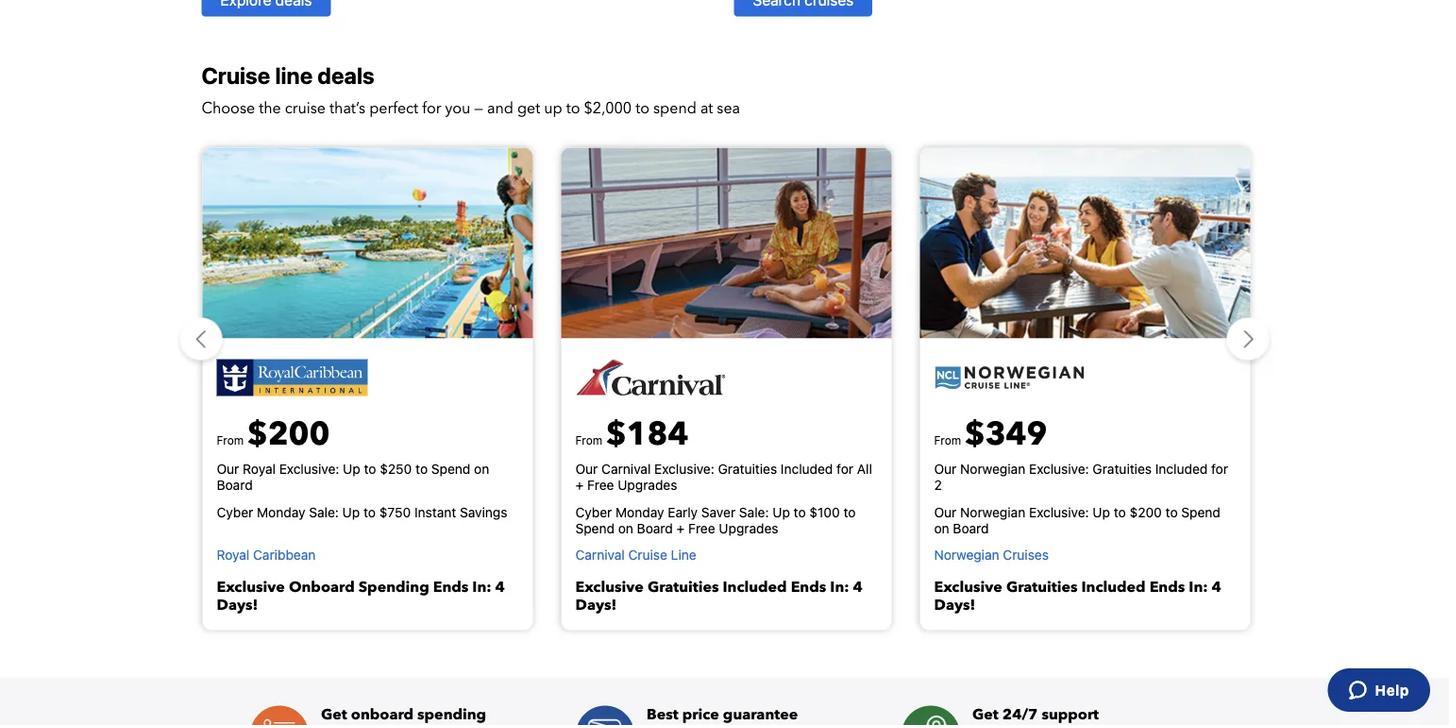 Task type: locate. For each thing, give the bounding box(es) containing it.
1 vertical spatial carnival
[[576, 547, 625, 563]]

0 vertical spatial free
[[588, 477, 614, 493]]

0 vertical spatial +
[[576, 477, 584, 493]]

board
[[217, 477, 253, 493], [637, 520, 673, 536], [954, 520, 990, 536]]

3 days! from the left
[[935, 595, 976, 616]]

from $ 184
[[576, 413, 689, 457]]

norwegian left cruises
[[935, 547, 1000, 563]]

spend up carnival cruise line
[[576, 520, 615, 536]]

2 horizontal spatial from
[[935, 434, 962, 447]]

0 horizontal spatial exclusive gratuities included ends in: 4 days!
[[576, 577, 863, 616]]

days! down carnival cruise line
[[576, 595, 617, 616]]

for
[[422, 98, 442, 119], [837, 461, 854, 477], [1212, 461, 1229, 477]]

cyber monday early saver sale: up to $100 to spend on board + free upgrades
[[576, 505, 856, 536]]

to right $100
[[844, 505, 856, 520]]

from left "200"
[[217, 434, 244, 447]]

royal caribbean thumbnail image image
[[85, 148, 651, 339]]

cyber monday sale: up to $750 instant savings
[[217, 505, 508, 520]]

norwegian for our norwegian exclusive: up to $200 to spend on board
[[961, 505, 1026, 520]]

get for get 24/7 support
[[973, 704, 999, 725]]

included up $100
[[781, 461, 834, 477]]

exclusive: down "200"
[[279, 461, 339, 477]]

1 exclusive from the left
[[217, 577, 285, 598]]

our inside our royal exclusive: up to $250 to spend on board
[[217, 461, 239, 477]]

2 vertical spatial norwegian
[[935, 547, 1000, 563]]

3 $ from the left
[[965, 413, 986, 457]]

$ down royal caribbean image
[[247, 413, 268, 457]]

from left 184
[[576, 434, 603, 447]]

days! down royal caribbean
[[217, 595, 258, 616]]

exclusive gratuities included ends in: 4 days!
[[576, 577, 863, 616], [935, 577, 1222, 616]]

carnival
[[602, 461, 651, 477], [576, 547, 625, 563]]

cruise line deals
[[202, 62, 375, 88]]

$ down "norwegian cruises" image
[[965, 413, 986, 457]]

1 days! from the left
[[217, 595, 258, 616]]

to left spend
[[636, 98, 650, 119]]

exclusive down norwegian cruises
[[935, 577, 1003, 598]]

exclusive: up our norwegian exclusive: up to $200 to spend on board
[[1030, 461, 1090, 477]]

carnival left line
[[576, 547, 625, 563]]

1 ends from the left
[[433, 577, 469, 598]]

up inside our norwegian exclusive: up to $200 to spend on board
[[1093, 505, 1111, 520]]

3 from from the left
[[935, 434, 962, 447]]

spend for our royal exclusive: up to $250 to spend on board
[[432, 461, 471, 477]]

2 horizontal spatial in:
[[1190, 577, 1209, 598]]

1 monday from the left
[[257, 505, 306, 520]]

0 vertical spatial upgrades
[[618, 477, 678, 493]]

exclusive gratuities included ends in: 4 days! down carnival cruise line "link"
[[576, 577, 863, 616]]

list icon image
[[250, 706, 309, 725]]

0 horizontal spatial $
[[247, 413, 268, 457]]

$200
[[1130, 505, 1163, 520]]

sale: right saver
[[740, 505, 769, 520]]

2 horizontal spatial spend
[[1182, 505, 1221, 520]]

exclusive inside exclusive onboard spending ends in: 4 days!
[[217, 577, 285, 598]]

spend right $200
[[1182, 505, 1221, 520]]

our inside our norwegian exclusive: gratuities included for 2
[[935, 461, 957, 477]]

sale: down our royal exclusive: up to $250 to spend on board
[[309, 505, 339, 520]]

2 horizontal spatial 4
[[1212, 577, 1222, 598]]

1 4 from the left
[[496, 577, 505, 598]]

$ down "carnival cruise line" image
[[606, 413, 627, 457]]

included inside our carnival exclusive: gratuities included for all + free upgrades
[[781, 461, 834, 477]]

gratuities
[[718, 461, 778, 477], [1093, 461, 1152, 477], [648, 577, 719, 598], [1007, 577, 1078, 598]]

gratuities up saver
[[718, 461, 778, 477]]

included up $200
[[1156, 461, 1208, 477]]

free down saver
[[689, 520, 716, 536]]

sale:
[[309, 505, 339, 520], [740, 505, 769, 520]]

board inside our royal exclusive: up to $250 to spend on board
[[217, 477, 253, 493]]

days! inside exclusive onboard spending ends in: 4 days!
[[217, 595, 258, 616]]

in: inside exclusive onboard spending ends in: 4 days!
[[473, 577, 492, 598]]

0 horizontal spatial ends
[[433, 577, 469, 598]]

0 horizontal spatial exclusive
[[217, 577, 285, 598]]

exclusive: inside our norwegian exclusive: gratuities included for 2
[[1030, 461, 1090, 477]]

$100
[[810, 505, 840, 520]]

carnival cruise line image
[[576, 358, 727, 397]]

2 get from the left
[[973, 704, 999, 725]]

from inside from $ 184
[[576, 434, 603, 447]]

upgrades
[[618, 477, 678, 493], [719, 520, 779, 536]]

cyber inside cyber monday early saver sale: up to $100 to spend on board + free upgrades
[[576, 505, 612, 520]]

2 $ from the left
[[606, 413, 627, 457]]

choose the cruise that's perfect for you — and get up to $2,000 to spend at sea
[[202, 98, 741, 119]]

1 vertical spatial upgrades
[[719, 520, 779, 536]]

exclusive: for 200
[[279, 461, 339, 477]]

from for 184
[[576, 434, 603, 447]]

you
[[445, 98, 471, 119]]

days! down norwegian cruises
[[935, 595, 976, 616]]

1 vertical spatial norwegian
[[961, 505, 1026, 520]]

spend for our norwegian exclusive: up to $200 to spend on board
[[1182, 505, 1221, 520]]

0 horizontal spatial in:
[[473, 577, 492, 598]]

2 horizontal spatial $
[[965, 413, 986, 457]]

on inside our norwegian exclusive: up to $200 to spend on board
[[935, 520, 950, 536]]

royal
[[243, 461, 276, 477], [217, 547, 250, 563]]

monday for 184
[[616, 505, 665, 520]]

on
[[474, 461, 490, 477], [618, 520, 634, 536], [935, 520, 950, 536]]

monday up caribbean at bottom left
[[257, 505, 306, 520]]

spend
[[654, 98, 697, 119]]

spend inside our royal exclusive: up to $250 to spend on board
[[432, 461, 471, 477]]

cyber up carnival cruise line
[[576, 505, 612, 520]]

cruise up 'choose' on the left
[[202, 62, 270, 88]]

from
[[217, 434, 244, 447], [576, 434, 603, 447], [935, 434, 962, 447]]

from $ 349
[[935, 413, 1048, 457]]

our
[[217, 461, 239, 477], [576, 461, 598, 477], [935, 461, 957, 477], [935, 505, 957, 520]]

1 get from the left
[[321, 704, 347, 725]]

to left $750
[[364, 505, 376, 520]]

0 horizontal spatial free
[[588, 477, 614, 493]]

days! for 349
[[935, 595, 976, 616]]

3 in: from the left
[[1190, 577, 1209, 598]]

3 exclusive from the left
[[935, 577, 1003, 598]]

ends right spending
[[433, 577, 469, 598]]

cyber up royal caribbean
[[217, 505, 253, 520]]

days!
[[217, 595, 258, 616], [576, 595, 617, 616], [935, 595, 976, 616]]

spend inside our norwegian exclusive: up to $200 to spend on board
[[1182, 505, 1221, 520]]

to left $100
[[794, 505, 806, 520]]

free
[[588, 477, 614, 493], [689, 520, 716, 536]]

included
[[781, 461, 834, 477], [1156, 461, 1208, 477], [723, 577, 787, 598], [1082, 577, 1146, 598]]

up down our norwegian exclusive: gratuities included for 2
[[1093, 505, 1111, 520]]

gratuities inside our norwegian exclusive: gratuities included for 2
[[1093, 461, 1152, 477]]

exclusive gratuities included ends in: 4 days! for 184
[[576, 577, 863, 616]]

norwegian
[[961, 461, 1026, 477], [961, 505, 1026, 520], [935, 547, 1000, 563]]

up
[[343, 461, 361, 477], [343, 505, 360, 520], [773, 505, 791, 520], [1093, 505, 1111, 520]]

+ inside cyber monday early saver sale: up to $100 to spend on board + free upgrades
[[677, 520, 685, 536]]

on down 2
[[935, 520, 950, 536]]

2 horizontal spatial ends
[[1150, 577, 1186, 598]]

norwegian cruises thumbnail image image
[[802, 148, 1369, 339]]

0 horizontal spatial 4
[[496, 577, 505, 598]]

our for 349
[[935, 461, 957, 477]]

2 4 from the left
[[853, 577, 863, 598]]

on up savings in the bottom left of the page
[[474, 461, 490, 477]]

0 vertical spatial cruise
[[202, 62, 270, 88]]

board down early
[[637, 520, 673, 536]]

get
[[321, 704, 347, 725], [973, 704, 999, 725]]

on for our norwegian exclusive: up to $200 to spend on board
[[935, 520, 950, 536]]

1 vertical spatial +
[[677, 520, 685, 536]]

0 horizontal spatial from
[[217, 434, 244, 447]]

ends for 184
[[791, 577, 827, 598]]

cruise
[[202, 62, 270, 88], [629, 547, 668, 563]]

carnival down from $ 184
[[602, 461, 651, 477]]

board inside cyber monday early saver sale: up to $100 to spend on board + free upgrades
[[637, 520, 673, 536]]

board up norwegian cruises
[[954, 520, 990, 536]]

0 horizontal spatial board
[[217, 477, 253, 493]]

royal down from $ 200
[[243, 461, 276, 477]]

1 horizontal spatial upgrades
[[719, 520, 779, 536]]

exclusive: inside our norwegian exclusive: up to $200 to spend on board
[[1030, 505, 1090, 520]]

2 horizontal spatial for
[[1212, 461, 1229, 477]]

in: for 184
[[831, 577, 850, 598]]

to right up
[[566, 98, 581, 119]]

1 horizontal spatial $
[[606, 413, 627, 457]]

our inside our norwegian exclusive: up to $200 to spend on board
[[935, 505, 957, 520]]

1 horizontal spatial +
[[677, 520, 685, 536]]

1 horizontal spatial for
[[837, 461, 854, 477]]

in:
[[473, 577, 492, 598], [831, 577, 850, 598], [1190, 577, 1209, 598]]

1 horizontal spatial exclusive gratuities included ends in: 4 days!
[[935, 577, 1222, 616]]

2 exclusive gratuities included ends in: 4 days! from the left
[[935, 577, 1222, 616]]

1 horizontal spatial on
[[618, 520, 634, 536]]

0 horizontal spatial days!
[[217, 595, 258, 616]]

exclusive
[[217, 577, 285, 598], [576, 577, 644, 598], [935, 577, 1003, 598]]

0 horizontal spatial sale:
[[309, 505, 339, 520]]

exclusive: down our norwegian exclusive: gratuities included for 2
[[1030, 505, 1090, 520]]

1 horizontal spatial 4
[[853, 577, 863, 598]]

1 horizontal spatial from
[[576, 434, 603, 447]]

our down from $ 184
[[576, 461, 598, 477]]

free inside our carnival exclusive: gratuities included for all + free upgrades
[[588, 477, 614, 493]]

spend up instant
[[432, 461, 471, 477]]

4 for 200
[[496, 577, 505, 598]]

ends for 200
[[433, 577, 469, 598]]

0 horizontal spatial cruise
[[202, 62, 270, 88]]

$
[[247, 413, 268, 457], [606, 413, 627, 457], [965, 413, 986, 457]]

our up 2
[[935, 461, 957, 477]]

0 horizontal spatial get
[[321, 704, 347, 725]]

norwegian cruises link
[[935, 547, 1237, 567]]

1 horizontal spatial spend
[[576, 520, 615, 536]]

on inside our royal exclusive: up to $250 to spend on board
[[474, 461, 490, 477]]

saver
[[702, 505, 736, 520]]

2 sale: from the left
[[740, 505, 769, 520]]

exclusive: inside our carnival exclusive: gratuities included for all + free upgrades
[[655, 461, 715, 477]]

0 horizontal spatial +
[[576, 477, 584, 493]]

1 horizontal spatial cyber
[[576, 505, 612, 520]]

1 cyber from the left
[[217, 505, 253, 520]]

2
[[935, 477, 943, 493]]

norwegian down "from $ 349"
[[961, 461, 1026, 477]]

0 horizontal spatial upgrades
[[618, 477, 678, 493]]

up inside our royal exclusive: up to $250 to spend on board
[[343, 461, 361, 477]]

from inside "from $ 349"
[[935, 434, 962, 447]]

our norwegian exclusive: gratuities included for 2
[[935, 461, 1229, 493]]

our down from $ 200
[[217, 461, 239, 477]]

1 horizontal spatial sale:
[[740, 505, 769, 520]]

3 4 from the left
[[1212, 577, 1222, 598]]

up left $100
[[773, 505, 791, 520]]

board for our royal exclusive: up to $250 to spend on board
[[217, 477, 253, 493]]

upgrades down saver
[[719, 520, 779, 536]]

board inside our norwegian exclusive: up to $200 to spend on board
[[954, 520, 990, 536]]

monday up carnival cruise line
[[616, 505, 665, 520]]

2 exclusive from the left
[[576, 577, 644, 598]]

norwegian up norwegian cruises
[[961, 505, 1026, 520]]

+ down early
[[677, 520, 685, 536]]

monday for 200
[[257, 505, 306, 520]]

perfect
[[369, 98, 419, 119]]

from inside from $ 200
[[217, 434, 244, 447]]

royal left caribbean at bottom left
[[217, 547, 250, 563]]

exclusive down royal caribbean
[[217, 577, 285, 598]]

norwegian for our norwegian exclusive: gratuities included for 2
[[961, 461, 1026, 477]]

3 ends from the left
[[1150, 577, 1186, 598]]

monday
[[257, 505, 306, 520], [616, 505, 665, 520]]

2 horizontal spatial board
[[954, 520, 990, 536]]

up down our royal exclusive: up to $250 to spend on board
[[343, 505, 360, 520]]

0 vertical spatial carnival
[[602, 461, 651, 477]]

+
[[576, 477, 584, 493], [677, 520, 685, 536]]

1 from from the left
[[217, 434, 244, 447]]

exclusive: up early
[[655, 461, 715, 477]]

1 $ from the left
[[247, 413, 268, 457]]

1 horizontal spatial get
[[973, 704, 999, 725]]

exclusive: inside our royal exclusive: up to $250 to spend on board
[[279, 461, 339, 477]]

2 horizontal spatial days!
[[935, 595, 976, 616]]

gratuities up $200
[[1093, 461, 1152, 477]]

exclusive down carnival cruise line
[[576, 577, 644, 598]]

get left the 24/7
[[973, 704, 999, 725]]

1 vertical spatial free
[[689, 520, 716, 536]]

cruise inside "link"
[[629, 547, 668, 563]]

4 inside exclusive onboard spending ends in: 4 days!
[[496, 577, 505, 598]]

1 horizontal spatial exclusive
[[576, 577, 644, 598]]

ends inside exclusive onboard spending ends in: 4 days!
[[433, 577, 469, 598]]

1 horizontal spatial free
[[689, 520, 716, 536]]

norwegian inside our norwegian exclusive: gratuities included for 2
[[961, 461, 1026, 477]]

1 horizontal spatial in:
[[831, 577, 850, 598]]

upgrades inside cyber monday early saver sale: up to $100 to spend on board + free upgrades
[[719, 520, 779, 536]]

get onboard spending
[[321, 704, 487, 725]]

free inside cyber monday early saver sale: up to $100 to spend on board + free upgrades
[[689, 520, 716, 536]]

2 from from the left
[[576, 434, 603, 447]]

1 horizontal spatial days!
[[576, 595, 617, 616]]

norwegian inside our norwegian exclusive: up to $200 to spend on board
[[961, 505, 1026, 520]]

1 vertical spatial cruise
[[629, 547, 668, 563]]

line
[[275, 62, 313, 88]]

4
[[496, 577, 505, 598], [853, 577, 863, 598], [1212, 577, 1222, 598]]

up left $250
[[343, 461, 361, 477]]

to
[[566, 98, 581, 119], [636, 98, 650, 119], [364, 461, 376, 477], [416, 461, 428, 477], [364, 505, 376, 520], [794, 505, 806, 520], [844, 505, 856, 520], [1114, 505, 1127, 520], [1166, 505, 1178, 520]]

gratuities down line
[[648, 577, 719, 598]]

ends
[[433, 577, 469, 598], [791, 577, 827, 598], [1150, 577, 1186, 598]]

included inside our norwegian exclusive: gratuities included for 2
[[1156, 461, 1208, 477]]

get 24/7 support
[[973, 704, 1100, 725]]

200
[[268, 413, 330, 457]]

our down 2
[[935, 505, 957, 520]]

and
[[487, 98, 514, 119]]

+ down from $ 184
[[576, 477, 584, 493]]

our royal exclusive: up to $250 to spend on board
[[217, 461, 490, 493]]

our carnival exclusive: gratuities included for all + free upgrades
[[576, 461, 873, 493]]

board down from $ 200
[[217, 477, 253, 493]]

exclusive gratuities included ends in: 4 days! for 349
[[935, 577, 1222, 616]]

gratuities down cruises
[[1007, 577, 1078, 598]]

2 monday from the left
[[616, 505, 665, 520]]

savings
[[460, 505, 508, 520]]

spending
[[359, 577, 429, 598]]

sale: inside cyber monday early saver sale: up to $100 to spend on board + free upgrades
[[740, 505, 769, 520]]

cyber
[[217, 505, 253, 520], [576, 505, 612, 520]]

2 cyber from the left
[[576, 505, 612, 520]]

to left $200
[[1114, 505, 1127, 520]]

exclusive gratuities included ends in: 4 days! down norwegian cruises link
[[935, 577, 1222, 616]]

guarantee
[[723, 704, 798, 725]]

2 days! from the left
[[576, 595, 617, 616]]

2 horizontal spatial exclusive
[[935, 577, 1003, 598]]

best price guarantee
[[647, 704, 798, 725]]

for inside our norwegian exclusive: gratuities included for 2
[[1212, 461, 1229, 477]]

from $ 200
[[217, 413, 330, 457]]

ends down $100
[[791, 577, 827, 598]]

2 horizontal spatial on
[[935, 520, 950, 536]]

$2,000
[[584, 98, 632, 119]]

1 vertical spatial royal
[[217, 547, 250, 563]]

1 horizontal spatial ends
[[791, 577, 827, 598]]

on up carnival cruise line
[[618, 520, 634, 536]]

upgrades up early
[[618, 477, 678, 493]]

up
[[544, 98, 563, 119]]

our inside our carnival exclusive: gratuities included for all + free upgrades
[[576, 461, 598, 477]]

carnival inside "link"
[[576, 547, 625, 563]]

days! for 200
[[217, 595, 258, 616]]

0 horizontal spatial spend
[[432, 461, 471, 477]]

2 in: from the left
[[831, 577, 850, 598]]

exclusive for 349
[[935, 577, 1003, 598]]

1 exclusive gratuities included ends in: 4 days! from the left
[[576, 577, 863, 616]]

line
[[671, 547, 697, 563]]

1 horizontal spatial cruise
[[629, 547, 668, 563]]

that's
[[330, 98, 366, 119]]

carnival cruise line link
[[576, 547, 878, 567]]

1 in: from the left
[[473, 577, 492, 598]]

0 vertical spatial royal
[[243, 461, 276, 477]]

1 sale: from the left
[[309, 505, 339, 520]]

0 horizontal spatial monday
[[257, 505, 306, 520]]

for inside our carnival exclusive: gratuities included for all + free upgrades
[[837, 461, 854, 477]]

1 horizontal spatial board
[[637, 520, 673, 536]]

spend
[[432, 461, 471, 477], [1182, 505, 1221, 520], [576, 520, 615, 536]]

exclusive:
[[279, 461, 339, 477], [655, 461, 715, 477], [1030, 461, 1090, 477], [1030, 505, 1090, 520]]

2 ends from the left
[[791, 577, 827, 598]]

0 horizontal spatial cyber
[[217, 505, 253, 520]]

free down from $ 184
[[588, 477, 614, 493]]

0 horizontal spatial on
[[474, 461, 490, 477]]

get left 'onboard'
[[321, 704, 347, 725]]

monday inside cyber monday early saver sale: up to $100 to spend on board + free upgrades
[[616, 505, 665, 520]]

$750
[[380, 505, 411, 520]]

0 vertical spatial norwegian
[[961, 461, 1026, 477]]

cruise left line
[[629, 547, 668, 563]]

gratuities inside our carnival exclusive: gratuities included for all + free upgrades
[[718, 461, 778, 477]]

from up 2
[[935, 434, 962, 447]]

ends down $200
[[1150, 577, 1186, 598]]

1 horizontal spatial monday
[[616, 505, 665, 520]]



Task type: describe. For each thing, give the bounding box(es) containing it.
onboard
[[351, 704, 414, 725]]

our for 200
[[217, 461, 239, 477]]

our for 184
[[576, 461, 598, 477]]

deals
[[318, 62, 375, 88]]

royal inside our royal exclusive: up to $250 to spend on board
[[243, 461, 276, 477]]

onboard
[[289, 577, 355, 598]]

from for 200
[[217, 434, 244, 447]]

0 horizontal spatial for
[[422, 98, 442, 119]]

+ inside our carnival exclusive: gratuities included for all + free upgrades
[[576, 477, 584, 493]]

included down carnival cruise line "link"
[[723, 577, 787, 598]]

—
[[474, 98, 484, 119]]

349
[[986, 413, 1048, 457]]

4 for 349
[[1212, 577, 1222, 598]]

upgrades inside our carnival exclusive: gratuities included for all + free upgrades
[[618, 477, 678, 493]]

our norwegian exclusive: up to $200 to spend on board
[[935, 505, 1221, 536]]

all
[[858, 461, 873, 477]]

carnival inside our carnival exclusive: gratuities included for all + free upgrades
[[602, 461, 651, 477]]

exclusive onboard spending ends in: 4 days!
[[217, 577, 505, 616]]

$ for 349
[[965, 413, 986, 457]]

board for our norwegian exclusive: up to $200 to spend on board
[[954, 520, 990, 536]]

at
[[701, 98, 714, 119]]

best
[[647, 704, 679, 725]]

royal caribbean image
[[217, 359, 368, 396]]

up inside cyber monday early saver sale: up to $100 to spend on board + free upgrades
[[773, 505, 791, 520]]

in: for 200
[[473, 577, 492, 598]]

caribbean
[[253, 547, 316, 563]]

support
[[1042, 704, 1100, 725]]

cruise
[[285, 98, 326, 119]]

ends for 349
[[1150, 577, 1186, 598]]

cyber for 200
[[217, 505, 253, 520]]

on for our royal exclusive: up to $250 to spend on board
[[474, 461, 490, 477]]

included down norwegian cruises link
[[1082, 577, 1146, 598]]

exclusive for 200
[[217, 577, 285, 598]]

royal caribbean link
[[217, 547, 519, 567]]

norwegian cruises image
[[935, 365, 1086, 390]]

exclusive for 184
[[576, 577, 644, 598]]

early
[[668, 505, 698, 520]]

days! for 184
[[576, 595, 617, 616]]

price
[[683, 704, 720, 725]]

on inside cyber monday early saver sale: up to $100 to spend on board + free upgrades
[[618, 520, 634, 536]]

to right $250
[[416, 461, 428, 477]]

$ for 184
[[606, 413, 627, 457]]

cyber for 184
[[576, 505, 612, 520]]

carnival cruise line
[[576, 547, 697, 563]]

carnival cruise line thumbnail image image
[[443, 148, 1010, 339]]

get for get onboard spending
[[321, 704, 347, 725]]

$250
[[380, 461, 412, 477]]

wallet icon image
[[576, 706, 635, 725]]

184
[[627, 413, 689, 457]]

for for 184
[[837, 461, 854, 477]]

get
[[518, 98, 541, 119]]

to right $200
[[1166, 505, 1178, 520]]

4 for 184
[[853, 577, 863, 598]]

up for royal
[[343, 461, 361, 477]]

24/7
[[1003, 704, 1039, 725]]

choose
[[202, 98, 255, 119]]

spend inside cyber monday early saver sale: up to $100 to spend on board + free upgrades
[[576, 520, 615, 536]]

exclusive: for 184
[[655, 461, 715, 477]]

royal caribbean
[[217, 547, 316, 563]]

$ for 200
[[247, 413, 268, 457]]

up for monday
[[343, 505, 360, 520]]

for for 349
[[1212, 461, 1229, 477]]

up for norwegian
[[1093, 505, 1111, 520]]

norwegian cruises
[[935, 547, 1049, 563]]

instant
[[415, 505, 457, 520]]

the
[[259, 98, 281, 119]]

cruises
[[1004, 547, 1049, 563]]

in: for 349
[[1190, 577, 1209, 598]]

sea
[[717, 98, 741, 119]]

exclusive: for 349
[[1030, 461, 1090, 477]]

from for 349
[[935, 434, 962, 447]]

experts icon image
[[902, 706, 961, 725]]

to left $250
[[364, 461, 376, 477]]

spending
[[418, 704, 487, 725]]



Task type: vqa. For each thing, say whether or not it's contained in the screenshot.
Staterooms main content
no



